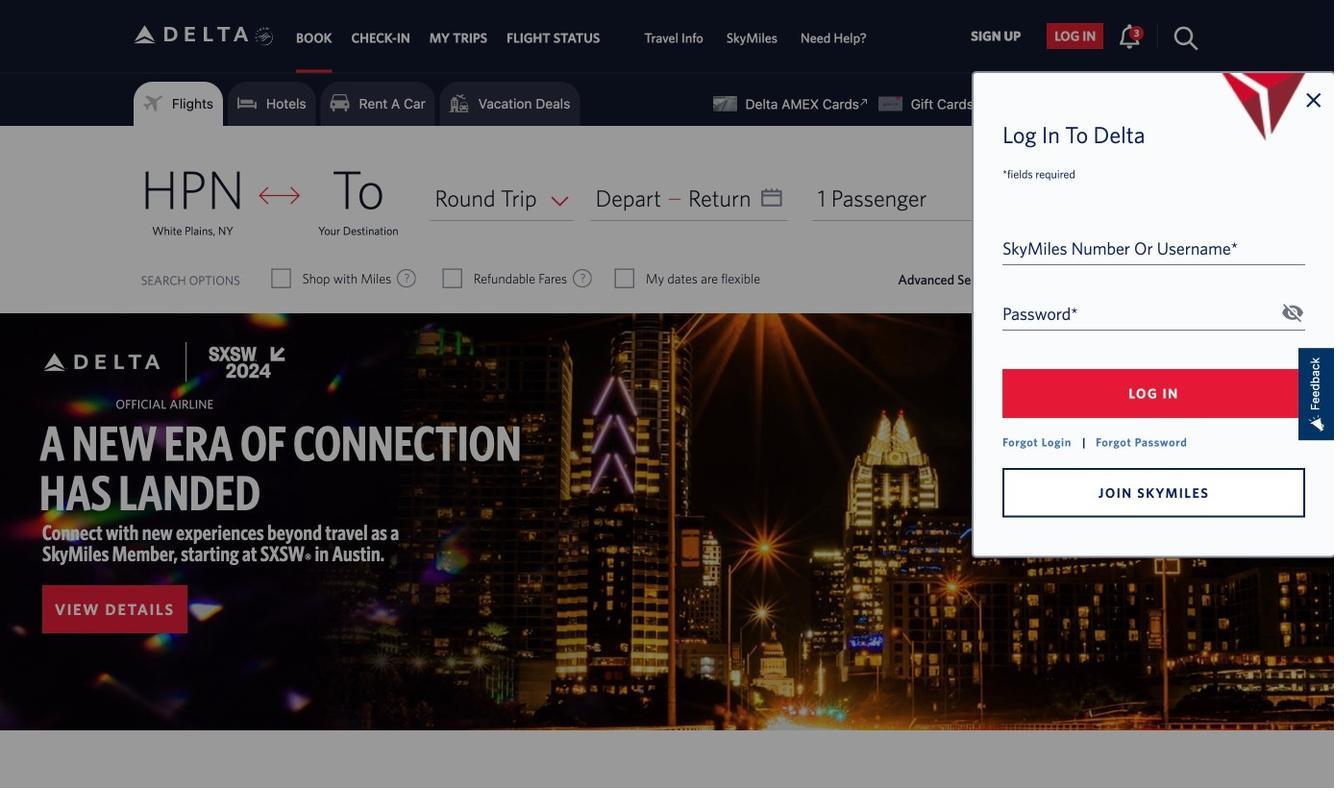 Task type: vqa. For each thing, say whether or not it's contained in the screenshot.
This link opens another site in a new window that may not follow the same accessibility policies as Delta Air Lines. icon
no



Task type: describe. For each thing, give the bounding box(es) containing it.
Password* password field
[[1003, 294, 1306, 331]]

logo image
[[1219, 73, 1306, 142]]



Task type: locate. For each thing, give the bounding box(es) containing it.
None checkbox
[[444, 269, 461, 289], [616, 269, 634, 289], [444, 269, 461, 289], [616, 269, 634, 289]]

None checkbox
[[273, 269, 290, 289]]

delta air lines image
[[134, 4, 249, 64]]

tab panel
[[0, 126, 1335, 314]]

skyteam image
[[255, 7, 274, 67]]

SkyMiles Number Or Username* text field
[[1003, 229, 1306, 265]]

tab list
[[287, 0, 879, 72]]

None text field
[[591, 176, 788, 221]]



